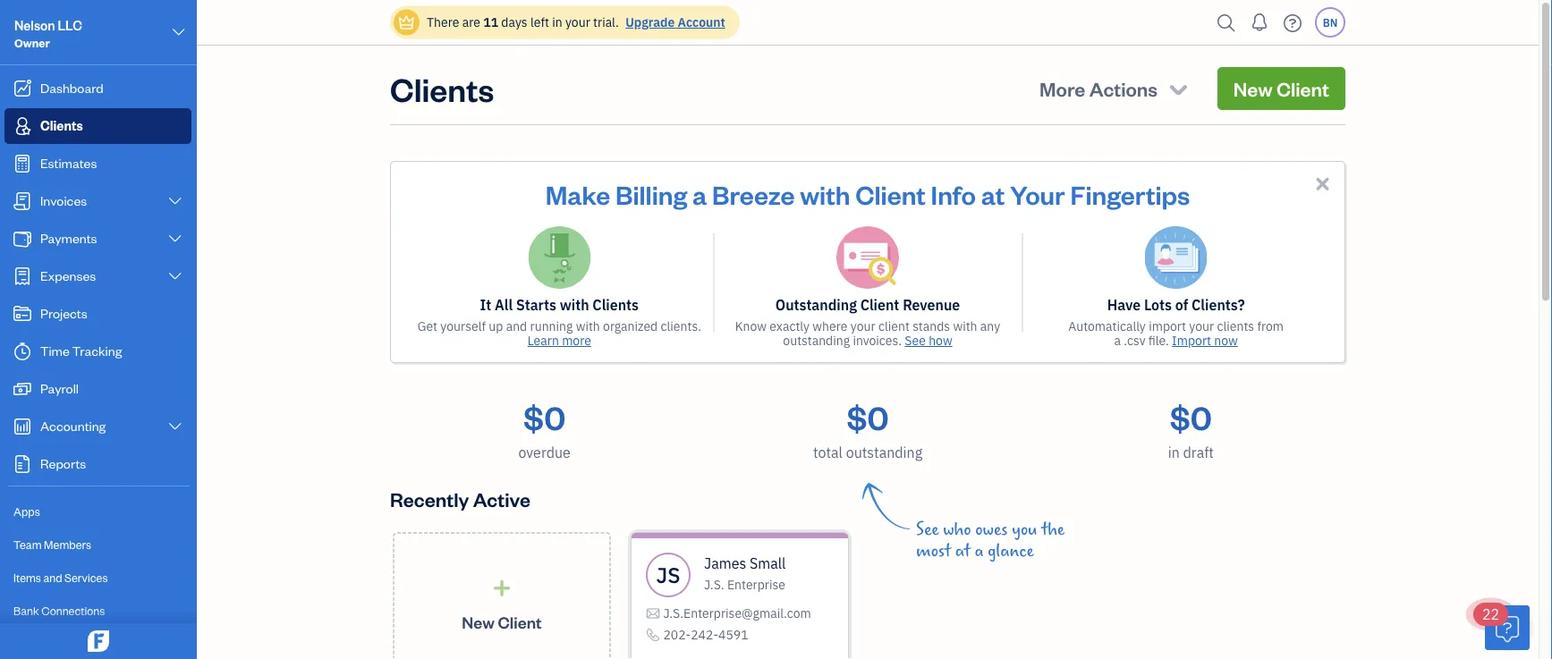 Task type: vqa. For each thing, say whether or not it's contained in the screenshot.
Know exactly where your client stands with any outstanding invoices.
yes



Task type: locate. For each thing, give the bounding box(es) containing it.
1 horizontal spatial in
[[1168, 443, 1180, 462]]

projects link
[[4, 296, 191, 332]]

and right up
[[506, 318, 527, 335]]

reports
[[40, 455, 86, 472]]

chevron large down image for expenses
[[167, 269, 183, 284]]

see who owes you the most at a glance
[[916, 520, 1065, 561]]

chevron large down image for invoices
[[167, 194, 183, 208]]

in right left
[[552, 14, 562, 30]]

1 horizontal spatial new client link
[[1217, 67, 1345, 110]]

0 vertical spatial clients
[[390, 67, 494, 110]]

projects
[[40, 305, 87, 322]]

22 button
[[1473, 603, 1530, 650]]

2 vertical spatial chevron large down image
[[167, 269, 183, 284]]

organized
[[603, 318, 658, 335]]

1 vertical spatial a
[[1114, 332, 1121, 349]]

clients?
[[1192, 296, 1245, 314]]

1 horizontal spatial and
[[506, 318, 527, 335]]

new client down plus icon on the left of page
[[462, 612, 542, 633]]

make
[[545, 177, 610, 211]]

$0 inside $0 in draft
[[1170, 395, 1212, 438]]

0 vertical spatial and
[[506, 318, 527, 335]]

1 horizontal spatial a
[[975, 541, 984, 561]]

clients inside main element
[[40, 117, 83, 134]]

1 vertical spatial at
[[955, 541, 970, 561]]

bn
[[1323, 15, 1338, 30]]

clients up estimates
[[40, 117, 83, 134]]

with left any
[[953, 318, 977, 335]]

see
[[905, 332, 926, 349], [916, 520, 939, 539]]

with
[[800, 177, 850, 211], [560, 296, 589, 314], [576, 318, 600, 335], [953, 318, 977, 335]]

$0 total outstanding
[[813, 395, 922, 462]]

$0 inside $0 total outstanding
[[847, 395, 889, 438]]

with right breeze
[[800, 177, 850, 211]]

$0 overdue
[[518, 395, 571, 462]]

new down plus icon on the left of page
[[462, 612, 495, 633]]

have lots of clients? automatically import your clients from a .csv file. import now
[[1068, 296, 1284, 349]]

2 vertical spatial a
[[975, 541, 984, 561]]

$0 up draft
[[1170, 395, 1212, 438]]

22
[[1482, 605, 1499, 624]]

actions
[[1089, 76, 1158, 101]]

more actions
[[1040, 76, 1158, 101]]

4591
[[718, 627, 748, 643]]

lots
[[1144, 296, 1172, 314]]

client down go to help image on the top of page
[[1276, 76, 1329, 101]]

0 horizontal spatial in
[[552, 14, 562, 30]]

0 horizontal spatial $0
[[523, 395, 566, 438]]

billing
[[615, 177, 687, 211]]

0 vertical spatial outstanding
[[783, 332, 850, 349]]

0 vertical spatial a
[[692, 177, 707, 211]]

crown image
[[397, 13, 416, 32]]

project image
[[12, 305, 33, 323]]

learn
[[528, 332, 559, 349]]

your
[[565, 14, 590, 30], [851, 318, 875, 335], [1189, 318, 1214, 335]]

0 vertical spatial chevron large down image
[[170, 21, 187, 43]]

members
[[44, 537, 91, 552]]

2 $0 from the left
[[847, 395, 889, 438]]

1 vertical spatial see
[[916, 520, 939, 539]]

expenses link
[[4, 259, 191, 294]]

a
[[692, 177, 707, 211], [1114, 332, 1121, 349], [975, 541, 984, 561]]

up
[[489, 318, 503, 335]]

0 horizontal spatial and
[[43, 570, 62, 585]]

1 horizontal spatial $0
[[847, 395, 889, 438]]

0 vertical spatial new
[[1233, 76, 1273, 101]]

owner
[[14, 35, 50, 50]]

invoices
[[40, 192, 87, 209]]

outstanding
[[783, 332, 850, 349], [846, 443, 922, 462]]

j.s.enterprise@gmail.com
[[663, 605, 811, 622]]

starts
[[516, 296, 556, 314]]

1 vertical spatial outstanding
[[846, 443, 922, 462]]

more
[[1040, 76, 1085, 101]]

with inside know exactly where your client stands with any outstanding invoices.
[[953, 318, 977, 335]]

1 $0 from the left
[[523, 395, 566, 438]]

$0 for $0 in draft
[[1170, 395, 1212, 438]]

2 horizontal spatial your
[[1189, 318, 1214, 335]]

2 horizontal spatial a
[[1114, 332, 1121, 349]]

your down outstanding client revenue
[[851, 318, 875, 335]]

owes
[[975, 520, 1008, 539]]

0 vertical spatial chevron large down image
[[167, 232, 183, 246]]

1 horizontal spatial new
[[1233, 76, 1273, 101]]

you
[[1012, 520, 1037, 539]]

now
[[1214, 332, 1238, 349]]

new client link
[[1217, 67, 1345, 110], [393, 532, 611, 659]]

total
[[813, 443, 843, 462]]

breeze
[[712, 177, 795, 211]]

a right 'billing'
[[692, 177, 707, 211]]

reports link
[[4, 446, 191, 482]]

chevron large down image inside invoices link
[[167, 194, 183, 208]]

small
[[750, 554, 786, 573]]

1 vertical spatial clients
[[40, 117, 83, 134]]

dashboard
[[40, 79, 103, 96]]

clients down there
[[390, 67, 494, 110]]

3 $0 from the left
[[1170, 395, 1212, 438]]

chevron large down image for accounting
[[167, 420, 183, 434]]

overdue
[[518, 443, 571, 462]]

bank
[[13, 603, 39, 618]]

at
[[981, 177, 1005, 211], [955, 541, 970, 561]]

clients
[[390, 67, 494, 110], [40, 117, 83, 134], [593, 296, 639, 314]]

1 vertical spatial in
[[1168, 443, 1180, 462]]

apps
[[13, 504, 40, 519]]

client
[[878, 318, 910, 335]]

clients up the organized
[[593, 296, 639, 314]]

clients link
[[4, 108, 191, 144]]

0 horizontal spatial clients
[[40, 117, 83, 134]]

in
[[552, 14, 562, 30], [1168, 443, 1180, 462]]

$0 up overdue
[[523, 395, 566, 438]]

1 horizontal spatial your
[[851, 318, 875, 335]]

apps link
[[4, 496, 191, 528]]

where
[[813, 318, 848, 335]]

0 vertical spatial see
[[905, 332, 926, 349]]

revenue
[[903, 296, 960, 314]]

0 vertical spatial new client
[[1233, 76, 1329, 101]]

2 horizontal spatial clients
[[593, 296, 639, 314]]

new
[[1233, 76, 1273, 101], [462, 612, 495, 633]]

1 chevron large down image from the top
[[167, 232, 183, 246]]

payments
[[40, 229, 97, 246]]

see left the how
[[905, 332, 926, 349]]

running
[[530, 318, 573, 335]]

all
[[495, 296, 513, 314]]

see up most
[[916, 520, 939, 539]]

chevron large down image inside expenses 'link'
[[167, 269, 183, 284]]

new down notifications icon
[[1233, 76, 1273, 101]]

outstanding right total
[[846, 443, 922, 462]]

estimates link
[[4, 146, 191, 182]]

outstanding down the outstanding
[[783, 332, 850, 349]]

0 horizontal spatial at
[[955, 541, 970, 561]]

$0 down "invoices."
[[847, 395, 889, 438]]

1 vertical spatial chevron large down image
[[167, 420, 183, 434]]

j.s.
[[704, 577, 724, 593]]

0 horizontal spatial new
[[462, 612, 495, 633]]

outstanding client revenue image
[[836, 226, 899, 289]]

invoices.
[[853, 332, 902, 349]]

fingertips
[[1070, 177, 1190, 211]]

0 horizontal spatial your
[[565, 14, 590, 30]]

know exactly where your client stands with any outstanding invoices.
[[735, 318, 1000, 349]]

$0 inside "$0 overdue"
[[523, 395, 566, 438]]

exactly
[[770, 318, 810, 335]]

in left draft
[[1168, 443, 1180, 462]]

payroll link
[[4, 371, 191, 407]]

nelson
[[14, 17, 55, 34]]

and inside it all starts with clients get yourself up and running with organized clients. learn more
[[506, 318, 527, 335]]

chevron large down image down payroll link on the bottom
[[167, 420, 183, 434]]

1 horizontal spatial clients
[[390, 67, 494, 110]]

payment image
[[12, 230, 33, 248]]

your down clients?
[[1189, 318, 1214, 335]]

in inside $0 in draft
[[1168, 443, 1180, 462]]

see how
[[905, 332, 952, 349]]

chevron large down image inside payments link
[[167, 232, 183, 246]]

new client down go to help image on the top of page
[[1233, 76, 1329, 101]]

1 vertical spatial and
[[43, 570, 62, 585]]

see inside 'see who owes you the most at a glance'
[[916, 520, 939, 539]]

0 vertical spatial at
[[981, 177, 1005, 211]]

0 horizontal spatial new client link
[[393, 532, 611, 659]]

outstanding client revenue
[[775, 296, 960, 314]]

202-
[[663, 627, 691, 643]]

your inside have lots of clients? automatically import your clients from a .csv file. import now
[[1189, 318, 1214, 335]]

a left .csv
[[1114, 332, 1121, 349]]

2 horizontal spatial $0
[[1170, 395, 1212, 438]]

most
[[916, 541, 951, 561]]

1 vertical spatial chevron large down image
[[167, 194, 183, 208]]

outstanding
[[775, 296, 857, 314]]

at right info
[[981, 177, 1005, 211]]

a down owes
[[975, 541, 984, 561]]

outstanding inside $0 total outstanding
[[846, 443, 922, 462]]

0 horizontal spatial a
[[692, 177, 707, 211]]

2 chevron large down image from the top
[[167, 420, 183, 434]]

202-242-4591
[[663, 627, 748, 643]]

$0 in draft
[[1168, 395, 1214, 462]]

at down who
[[955, 541, 970, 561]]

1 vertical spatial new client link
[[393, 532, 611, 659]]

chevron large down image
[[170, 21, 187, 43], [167, 194, 183, 208], [167, 269, 183, 284]]

chevron large down image up expenses 'link' in the top of the page
[[167, 232, 183, 246]]

your left trial. at the left of page
[[565, 14, 590, 30]]

clients.
[[661, 318, 701, 335]]

1 horizontal spatial new client
[[1233, 76, 1329, 101]]

plus image
[[492, 579, 512, 597]]

chevron large down image
[[167, 232, 183, 246], [167, 420, 183, 434]]

2 vertical spatial clients
[[593, 296, 639, 314]]

0 vertical spatial new client link
[[1217, 67, 1345, 110]]

and right 'items'
[[43, 570, 62, 585]]

recently active
[[390, 486, 530, 512]]

who
[[943, 520, 971, 539]]

phone image
[[646, 624, 660, 646]]

1 vertical spatial new client
[[462, 612, 542, 633]]

bn button
[[1315, 7, 1345, 38]]



Task type: describe. For each thing, give the bounding box(es) containing it.
freshbooks image
[[84, 631, 113, 652]]

trial.
[[593, 14, 619, 30]]

it all starts with clients get yourself up and running with organized clients. learn more
[[417, 296, 701, 349]]

outstanding inside know exactly where your client stands with any outstanding invoices.
[[783, 332, 850, 349]]

items
[[13, 570, 41, 585]]

have lots of clients? image
[[1145, 226, 1207, 289]]

money image
[[12, 380, 33, 398]]

yourself
[[440, 318, 486, 335]]

see for see who owes you the most at a glance
[[916, 520, 939, 539]]

it all starts with clients image
[[528, 226, 591, 289]]

bank connections
[[13, 603, 105, 618]]

chevron large down image for payments
[[167, 232, 183, 246]]

chart image
[[12, 418, 33, 436]]

active
[[473, 486, 530, 512]]

file.
[[1148, 332, 1169, 349]]

james small j.s. enterprise
[[704, 554, 786, 593]]

payments link
[[4, 221, 191, 257]]

know
[[735, 318, 767, 335]]

your inside know exactly where your client stands with any outstanding invoices.
[[851, 318, 875, 335]]

timer image
[[12, 343, 33, 360]]

nelson llc owner
[[14, 17, 82, 50]]

clients
[[1217, 318, 1254, 335]]

0 horizontal spatial new client
[[462, 612, 542, 633]]

search image
[[1212, 9, 1241, 36]]

there
[[427, 14, 459, 30]]

1 horizontal spatial at
[[981, 177, 1005, 211]]

stands
[[913, 318, 950, 335]]

services
[[64, 570, 108, 585]]

11
[[483, 14, 498, 30]]

tracking
[[72, 342, 122, 359]]

with up running
[[560, 296, 589, 314]]

items and services
[[13, 570, 108, 585]]

llc
[[58, 17, 82, 34]]

client image
[[12, 117, 33, 135]]

time
[[40, 342, 70, 359]]

client up the client
[[860, 296, 899, 314]]

payroll
[[40, 380, 79, 397]]

upgrade
[[625, 14, 675, 30]]

it
[[480, 296, 491, 314]]

connections
[[41, 603, 105, 618]]

a inside 'see who owes you the most at a glance'
[[975, 541, 984, 561]]

there are 11 days left in your trial. upgrade account
[[427, 14, 725, 30]]

team
[[13, 537, 42, 552]]

report image
[[12, 455, 33, 473]]

recently
[[390, 486, 469, 512]]

have
[[1107, 296, 1141, 314]]

.csv
[[1124, 332, 1145, 349]]

expenses
[[40, 267, 96, 284]]

1 vertical spatial new
[[462, 612, 495, 633]]

clients inside it all starts with clients get yourself up and running with organized clients. learn more
[[593, 296, 639, 314]]

accounting link
[[4, 409, 191, 445]]

expense image
[[12, 267, 33, 285]]

$0 for $0 overdue
[[523, 395, 566, 438]]

at inside 'see who owes you the most at a glance'
[[955, 541, 970, 561]]

dashboard link
[[4, 71, 191, 106]]

make billing a breeze with client info at your fingertips
[[545, 177, 1190, 211]]

and inside "link"
[[43, 570, 62, 585]]

client down plus icon on the left of page
[[498, 612, 542, 633]]

with right running
[[576, 318, 600, 335]]

invoices link
[[4, 183, 191, 219]]

notifications image
[[1245, 4, 1274, 40]]

accounting
[[40, 417, 106, 434]]

$0 for $0 total outstanding
[[847, 395, 889, 438]]

go to help image
[[1278, 9, 1307, 36]]

automatically
[[1068, 318, 1146, 335]]

resource center badge image
[[1485, 606, 1530, 650]]

draft
[[1183, 443, 1214, 462]]

your for there
[[565, 14, 590, 30]]

your for have
[[1189, 318, 1214, 335]]

import
[[1172, 332, 1211, 349]]

info
[[931, 177, 976, 211]]

see for see how
[[905, 332, 926, 349]]

estimates
[[40, 154, 97, 171]]

days
[[501, 14, 527, 30]]

js
[[656, 561, 680, 589]]

james
[[704, 554, 746, 573]]

team members
[[13, 537, 91, 552]]

are
[[462, 14, 480, 30]]

more actions button
[[1023, 67, 1207, 110]]

close image
[[1312, 174, 1333, 194]]

dashboard image
[[12, 80, 33, 98]]

client left info
[[855, 177, 926, 211]]

more
[[562, 332, 591, 349]]

main element
[[0, 0, 255, 659]]

estimate image
[[12, 155, 33, 173]]

left
[[530, 14, 549, 30]]

get
[[417, 318, 437, 335]]

envelope image
[[646, 603, 660, 624]]

chevrondown image
[[1166, 76, 1191, 101]]

invoice image
[[12, 192, 33, 210]]

team members link
[[4, 530, 191, 561]]

import
[[1149, 318, 1186, 335]]

your
[[1010, 177, 1065, 211]]

time tracking
[[40, 342, 122, 359]]

242-
[[691, 627, 718, 643]]

a inside have lots of clients? automatically import your clients from a .csv file. import now
[[1114, 332, 1121, 349]]

any
[[980, 318, 1000, 335]]

of
[[1175, 296, 1188, 314]]

0 vertical spatial in
[[552, 14, 562, 30]]

enterprise
[[727, 577, 785, 593]]

items and services link
[[4, 563, 191, 594]]



